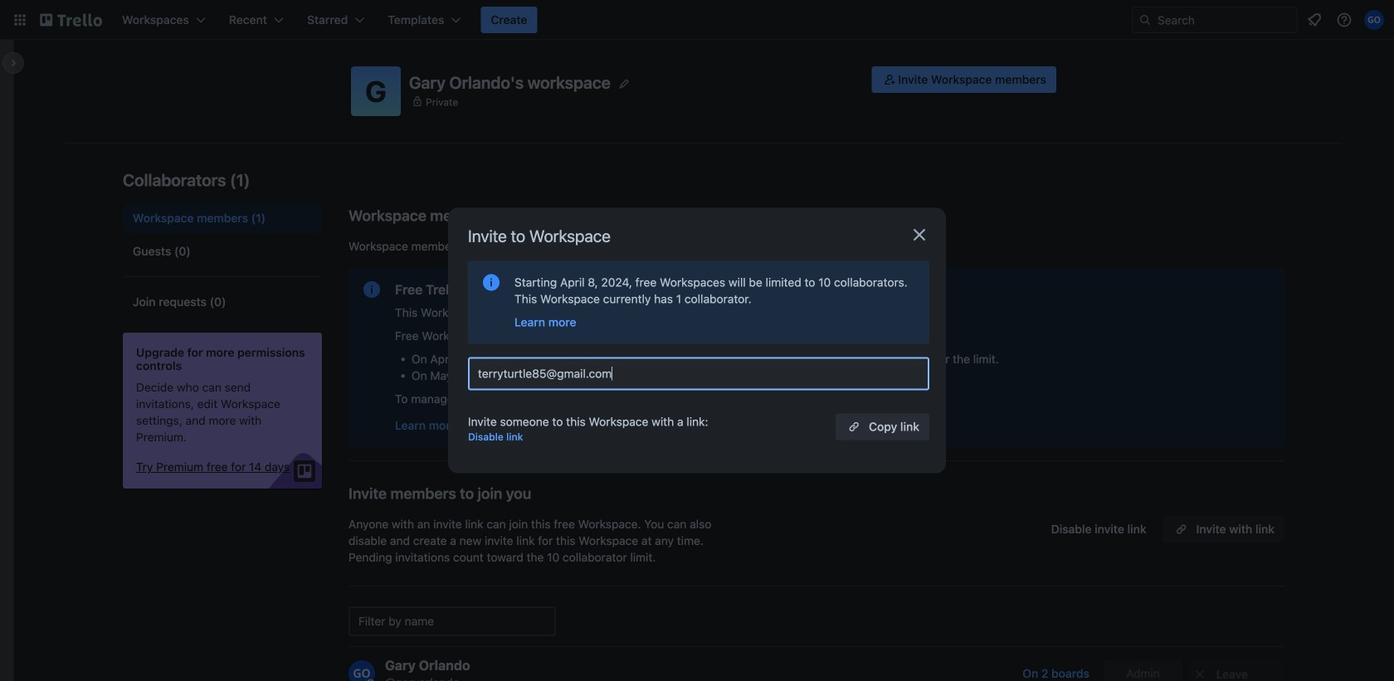 Task type: describe. For each thing, give the bounding box(es) containing it.
close image
[[909, 225, 929, 245]]

primary element
[[0, 0, 1394, 40]]

open information menu image
[[1336, 12, 1353, 28]]

Email address or name text field
[[478, 362, 926, 385]]

gary orlando (garyorlando) image
[[1364, 10, 1384, 30]]

Search field
[[1152, 7, 1297, 32]]

sm image
[[1192, 666, 1208, 681]]



Task type: locate. For each thing, give the bounding box(es) containing it.
sm image
[[881, 71, 898, 88]]

search image
[[1139, 13, 1152, 27]]

Filter by name text field
[[349, 607, 556, 636]]

0 notifications image
[[1304, 10, 1324, 30]]



Task type: vqa. For each thing, say whether or not it's contained in the screenshot.
the bottommost Starred Icon
no



